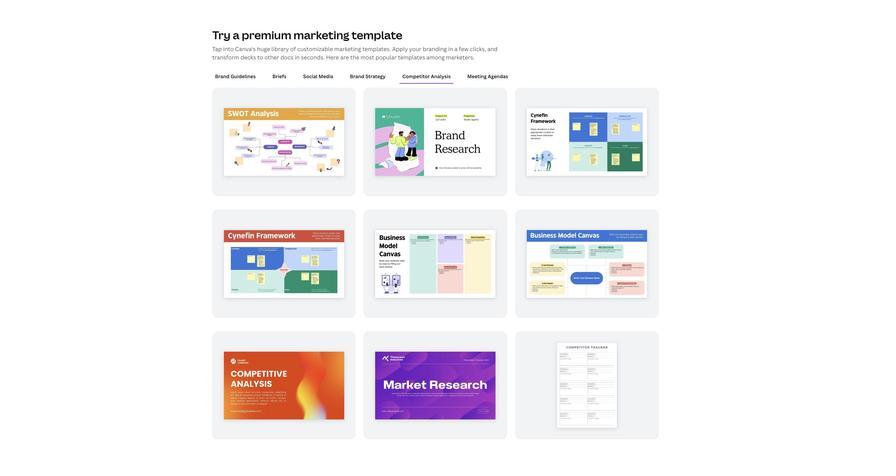 Task type: locate. For each thing, give the bounding box(es) containing it.
branding
[[423, 45, 447, 53]]

your
[[410, 45, 422, 53]]

template
[[352, 27, 403, 42]]

brand left strategy
[[350, 73, 365, 80]]

here
[[326, 53, 339, 61]]

brand guidelines button
[[212, 70, 259, 83]]

in down the of
[[295, 53, 300, 61]]

brand inside button
[[350, 73, 365, 80]]

a right the try
[[233, 27, 240, 42]]

marketing
[[294, 27, 350, 42], [335, 45, 361, 53]]

0 vertical spatial marketing
[[294, 27, 350, 42]]

cynefin framework team whiteboard in red blue modern professional style image
[[224, 230, 344, 298]]

brand research and planning presentation in pink emerald white dynamic professional style image
[[376, 108, 496, 176]]

in up marketers.
[[448, 45, 453, 53]]

canva's
[[235, 45, 256, 53]]

1 brand from the left
[[215, 73, 230, 80]]

marketing up customizable
[[294, 27, 350, 42]]

competitor analysis
[[403, 73, 451, 80]]

briefs button
[[270, 70, 289, 83]]

social media button
[[301, 70, 336, 83]]

brand guidelines
[[215, 73, 256, 80]]

business model canvas planning whiteboard in purple green modern professional style image
[[376, 230, 496, 298]]

in
[[448, 45, 453, 53], [295, 53, 300, 61]]

brand strategy button
[[347, 70, 389, 83]]

and
[[488, 45, 498, 53]]

other
[[265, 53, 279, 61]]

docs
[[281, 53, 294, 61]]

brand inside 'button'
[[215, 73, 230, 80]]

brand
[[215, 73, 230, 80], [350, 73, 365, 80]]

into
[[223, 45, 234, 53]]

1 horizontal spatial in
[[448, 45, 453, 53]]

swot analysis brainstorm whiteboard in orange pink modern professional style image
[[224, 108, 344, 176]]

0 vertical spatial a
[[233, 27, 240, 42]]

clicks,
[[470, 45, 486, 53]]

meeting agendas button
[[465, 70, 511, 83]]

purple gradient modern market research presentation image
[[376, 352, 496, 420]]

marketing up are
[[335, 45, 361, 53]]

brand down transform
[[215, 73, 230, 80]]

cynefin framework team whiteboard in blue green modern professional style image
[[527, 108, 648, 176]]

decks
[[241, 53, 256, 61]]

business model canvas planning whiteboard in blue green modern professional style image
[[527, 230, 648, 298]]

a left few
[[455, 45, 458, 53]]

are
[[341, 53, 349, 61]]

premium
[[242, 27, 292, 42]]

marketers.
[[446, 53, 475, 61]]

social media
[[303, 73, 333, 80]]

library
[[272, 45, 289, 53]]

analysis
[[431, 73, 451, 80]]

0 vertical spatial in
[[448, 45, 453, 53]]

seconds.
[[301, 53, 325, 61]]

competitor
[[403, 73, 430, 80]]

most
[[361, 53, 375, 61]]

2 brand from the left
[[350, 73, 365, 80]]

huge
[[257, 45, 270, 53]]

transform
[[212, 53, 239, 61]]

1 horizontal spatial a
[[455, 45, 458, 53]]

briefs
[[273, 73, 287, 80]]

a
[[233, 27, 240, 42], [455, 45, 458, 53]]

0 horizontal spatial brand
[[215, 73, 230, 80]]

1 vertical spatial in
[[295, 53, 300, 61]]

1 horizontal spatial brand
[[350, 73, 365, 80]]



Task type: describe. For each thing, give the bounding box(es) containing it.
of
[[291, 45, 296, 53]]

0 horizontal spatial a
[[233, 27, 240, 42]]

0 horizontal spatial in
[[295, 53, 300, 61]]

black and white minimal competitor tracker planner image
[[558, 343, 618, 429]]

meeting agendas
[[468, 73, 508, 80]]

try
[[212, 27, 231, 42]]

social
[[303, 73, 318, 80]]

1 vertical spatial marketing
[[335, 45, 361, 53]]

apply
[[393, 45, 408, 53]]

meeting
[[468, 73, 487, 80]]

agendas
[[488, 73, 508, 80]]

customizable
[[297, 45, 333, 53]]

brand for brand guidelines
[[215, 73, 230, 80]]

brand strategy
[[350, 73, 386, 80]]

the
[[351, 53, 360, 61]]

competitor analysis button
[[400, 70, 454, 83]]

among
[[427, 53, 445, 61]]

few
[[459, 45, 469, 53]]

strategy
[[366, 73, 386, 80]]

to
[[258, 53, 263, 61]]

templates.
[[363, 45, 391, 53]]

templates
[[398, 53, 425, 61]]

tap
[[212, 45, 222, 53]]

popular
[[376, 53, 397, 61]]

guidelines
[[231, 73, 256, 80]]

brand for brand strategy
[[350, 73, 365, 80]]

media
[[319, 73, 333, 80]]

1 vertical spatial a
[[455, 45, 458, 53]]

try a premium marketing template tap into canva's huge library of customizable marketing templates. apply your branding in a few clicks, and transform decks to other docs in seconds. here are the most popular templates among marketers.
[[212, 27, 498, 61]]



Task type: vqa. For each thing, say whether or not it's contained in the screenshot.
on corresponding to Select the text box on the right 1 2 Click Magic Write
no



